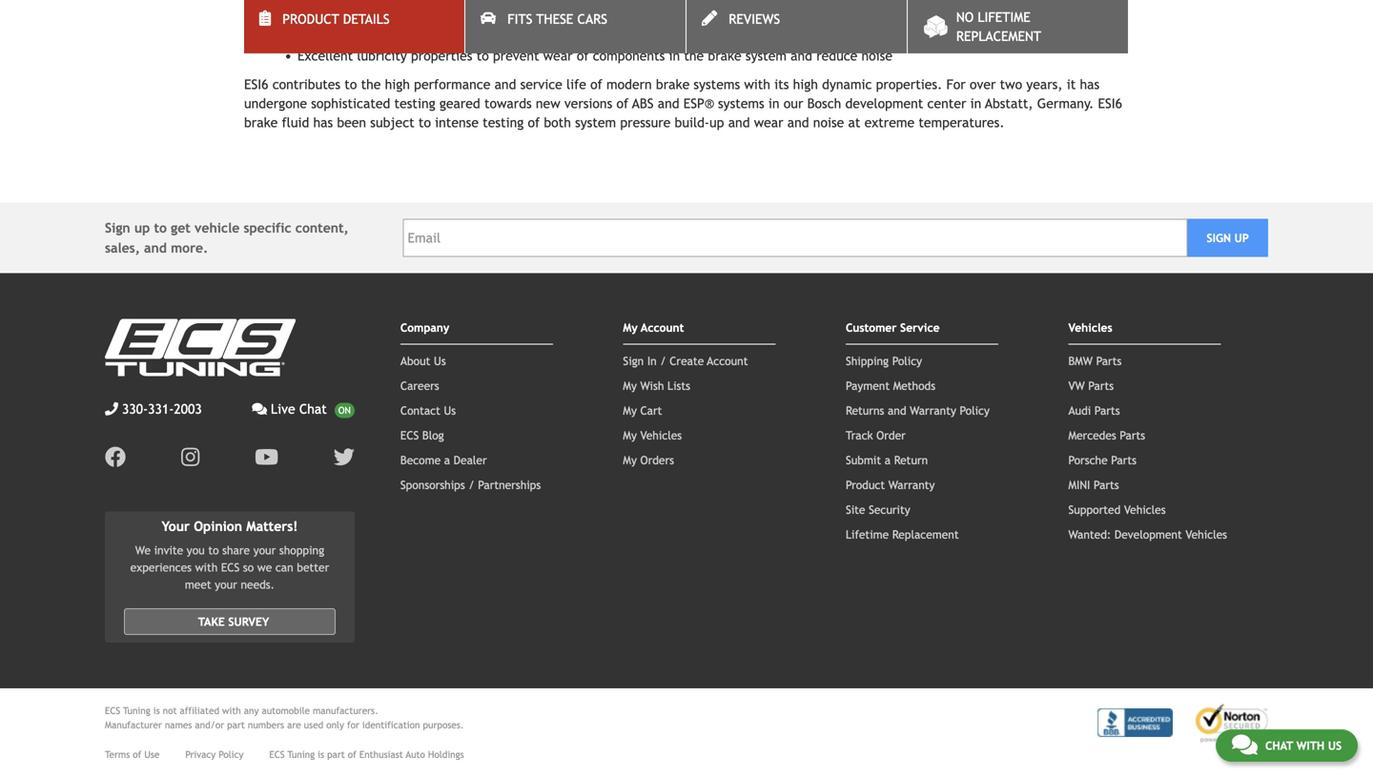 Task type: vqa. For each thing, say whether or not it's contained in the screenshot.
it
yes



Task type: locate. For each thing, give the bounding box(es) containing it.
lifetime right no
[[978, 10, 1031, 25]]

abstatt,
[[985, 96, 1033, 111]]

site security link
[[846, 503, 910, 516]]

chat with us
[[1265, 739, 1342, 752]]

1 horizontal spatial policy
[[892, 354, 922, 368]]

affiliated
[[180, 705, 219, 716]]

4 dot from the left
[[1094, 10, 1119, 25]]

the up sophisticated
[[361, 77, 381, 92]]

parts right vw
[[1088, 379, 1114, 392]]

has left been
[[313, 115, 333, 130]]

my cart
[[623, 404, 662, 417]]

chat right comments image
[[1265, 739, 1293, 752]]

0 horizontal spatial part
[[227, 720, 245, 731]]

ecs inside we invite you to share your shopping experiences with ecs so we can better meet your needs.
[[221, 561, 240, 574]]

product
[[282, 11, 339, 27], [846, 478, 885, 492]]

1 horizontal spatial fluid
[[435, 29, 462, 44]]

my orders
[[623, 453, 674, 467]]

1 horizontal spatial a
[[885, 453, 891, 467]]

with right comments image
[[1297, 739, 1325, 752]]

1 horizontal spatial testing
[[483, 115, 524, 130]]

the inside the esi6 contributes to the high performance and service life of modern brake systems with its high dynamic properties. for over two years, it has undergone sophisticated testing geared towards new versions of abs and esp® systems in our bosch development center in abstatt, germany. esi6 brake fluid has been subject to intense testing of both system pressure build-up and wear and noise at extreme temperatures.
[[361, 77, 381, 92]]

dot right or
[[923, 10, 948, 25]]

1 vertical spatial warranty
[[888, 478, 935, 492]]

up
[[709, 115, 724, 130], [134, 220, 150, 235], [1235, 231, 1249, 245]]

330-
[[122, 401, 148, 417]]

1 vertical spatial has
[[313, 115, 333, 130]]

part down any
[[227, 720, 245, 731]]

1 horizontal spatial your
[[253, 544, 276, 557]]

2 horizontal spatial in
[[970, 96, 981, 111]]

0 vertical spatial policy
[[892, 354, 922, 368]]

has right 'it'
[[1080, 77, 1100, 92]]

a
[[444, 453, 450, 467], [885, 453, 891, 467]]

replacement down the coverage
[[956, 29, 1041, 44]]

track order
[[846, 429, 906, 442]]

all
[[525, 10, 540, 25]]

sign in / create account
[[623, 354, 748, 368]]

with right reviews on the right top of page
[[787, 10, 813, 25]]

is up prevent
[[505, 29, 515, 44]]

to up sophisticated
[[345, 77, 357, 92]]

1 vertical spatial testing
[[483, 115, 524, 130]]

orders
[[640, 453, 674, 467]]

phone image
[[105, 402, 118, 416]]

high down lubricity
[[385, 77, 410, 92]]

1 dot from the left
[[817, 10, 842, 25]]

in down over
[[970, 96, 981, 111]]

0 vertical spatial use
[[761, 10, 783, 25]]

shipping policy link
[[846, 354, 922, 368]]

1 a from the left
[[444, 453, 450, 467]]

parts up porsche parts
[[1120, 429, 1145, 442]]

details
[[343, 11, 390, 27]]

wear down limited
[[543, 48, 573, 63]]

silicone-
[[309, 29, 359, 44]]

account up in
[[641, 321, 684, 334]]

sign for sign up to get vehicle specific content, sales, and more.
[[105, 220, 130, 235]]

tuning down are
[[287, 749, 315, 760]]

noise down 'bosch'
[[813, 115, 844, 130]]

sign for sign in / create account
[[623, 354, 644, 368]]

components
[[593, 48, 665, 63]]

of
[[509, 10, 521, 25], [577, 48, 589, 63], [590, 77, 602, 92], [616, 96, 629, 111], [528, 115, 540, 130], [133, 749, 141, 760], [348, 749, 357, 760]]

system up 'its'
[[746, 48, 787, 63]]

your up we
[[253, 544, 276, 557]]

1 my from the top
[[623, 321, 638, 334]]

1 horizontal spatial account
[[707, 354, 748, 368]]

of left the 'enthusiast'
[[348, 749, 357, 760]]

0 vertical spatial the
[[430, 10, 450, 25]]

0 horizontal spatial wear
[[543, 48, 573, 63]]

in left our
[[769, 96, 780, 111]]

2 vertical spatial policy
[[219, 749, 244, 760]]

0 horizontal spatial product
[[282, 11, 339, 27]]

1 vertical spatial chat
[[1265, 739, 1293, 752]]

1 vertical spatial us
[[444, 404, 456, 417]]

and right build-
[[728, 115, 750, 130]]

parts for porsche parts
[[1111, 453, 1137, 467]]

use right terms
[[144, 749, 160, 760]]

up inside button
[[1235, 231, 1249, 245]]

experiences
[[130, 561, 192, 574]]

to inside sign up to get vehicle specific content, sales, and more.
[[154, 220, 167, 235]]

launched
[[632, 10, 686, 25]]

1 horizontal spatial wear
[[754, 115, 783, 130]]

ecs blog
[[400, 429, 444, 442]]

part inside ecs tuning is not affiliated with any automobile manufacturers. manufacturer names and/or part numbers are used only for identification purposes.
[[227, 720, 245, 731]]

is
[[505, 29, 515, 44], [153, 705, 160, 716], [318, 749, 324, 760]]

1 vertical spatial system
[[575, 115, 616, 130]]

reviews
[[729, 11, 780, 27]]

1 high from the left
[[385, 77, 410, 92]]

1 horizontal spatial system
[[746, 48, 787, 63]]

sales,
[[105, 240, 140, 256]]

my left the wish
[[623, 379, 637, 392]]

2 vertical spatial us
[[1328, 739, 1342, 752]]

0 horizontal spatial noise
[[813, 115, 844, 130]]

1 horizontal spatial product
[[846, 478, 885, 492]]

the down racing
[[684, 48, 704, 63]]

ecs up manufacturer
[[105, 705, 120, 716]]

to left the intense
[[419, 115, 431, 130]]

to down which
[[476, 48, 489, 63]]

0 horizontal spatial testing
[[394, 96, 435, 111]]

systems up military
[[581, 10, 628, 25]]

order
[[877, 429, 906, 442]]

my left "orders"
[[623, 453, 637, 467]]

1 horizontal spatial has
[[1080, 77, 1100, 92]]

2 horizontal spatial up
[[1235, 231, 1249, 245]]

warranty down return
[[888, 478, 935, 492]]

wear
[[543, 48, 573, 63], [754, 115, 783, 130]]

policy for shipping policy
[[892, 354, 922, 368]]

5
[[298, 29, 305, 44]]

0 horizontal spatial your
[[215, 578, 237, 591]]

blog
[[422, 429, 444, 442]]

ecs inside ecs tuning is not affiliated with any automobile manufacturers. manufacturer names and/or part numbers are used only for identification purposes.
[[105, 705, 120, 716]]

0 vertical spatial part
[[227, 720, 245, 731]]

and up 'towards'
[[495, 77, 516, 92]]

about us link
[[400, 354, 446, 368]]

my for my vehicles
[[623, 429, 637, 442]]

1 horizontal spatial lifetime
[[978, 10, 1031, 25]]

systems right esp®
[[718, 96, 765, 111]]

account right create
[[707, 354, 748, 368]]

service
[[520, 77, 562, 92]]

0 horizontal spatial account
[[641, 321, 684, 334]]

sign inside sign up to get vehicle specific content, sales, and more.
[[105, 220, 130, 235]]

performance
[[414, 77, 490, 92]]

and
[[633, 29, 654, 44], [791, 48, 812, 63], [495, 77, 516, 92], [658, 96, 679, 111], [728, 115, 750, 130], [787, 115, 809, 130], [144, 240, 167, 256], [888, 404, 906, 417]]

about us
[[400, 354, 446, 368]]

1 horizontal spatial use
[[761, 10, 783, 25]]

lifetime down site security
[[846, 528, 889, 541]]

warranty down methods
[[910, 404, 956, 417]]

since
[[690, 10, 720, 25]]

1 vertical spatial policy
[[960, 404, 990, 417]]

0 horizontal spatial use
[[144, 749, 160, 760]]

0 vertical spatial testing
[[394, 96, 435, 111]]

in inside esi coverage includes the majority of all brake systems launched since 1990; use with dot 3, dot 4, or dot 5.1; coverage excludes dot 5 silicone-based brake fluid which is limited to military and racing applications excellent lubricity properties to prevent wear of components in the brake system and reduce noise
[[669, 48, 680, 63]]

vehicles up "orders"
[[640, 429, 682, 442]]

0 vertical spatial your
[[253, 544, 276, 557]]

1 vertical spatial product
[[846, 478, 885, 492]]

us right comments image
[[1328, 739, 1342, 752]]

comments image
[[252, 402, 267, 416]]

1 horizontal spatial tuning
[[287, 749, 315, 760]]

brake up esp®
[[656, 77, 690, 92]]

which
[[466, 29, 501, 44]]

0 vertical spatial lifetime
[[978, 10, 1031, 25]]

submit a return
[[846, 453, 928, 467]]

noise right reduce
[[862, 48, 893, 63]]

and up components
[[633, 29, 654, 44]]

and right the abs
[[658, 96, 679, 111]]

my down my cart on the left of the page
[[623, 429, 637, 442]]

high up our
[[793, 77, 818, 92]]

5 my from the top
[[623, 453, 637, 467]]

ecs tuning image
[[105, 319, 296, 376]]

Email email field
[[403, 219, 1187, 257]]

become a dealer
[[400, 453, 487, 467]]

no lifetime replacement
[[956, 10, 1041, 44]]

vw parts
[[1068, 379, 1114, 392]]

sponsorships / partnerships
[[400, 478, 541, 492]]

brake
[[544, 10, 577, 25], [397, 29, 431, 44], [708, 48, 742, 63], [656, 77, 690, 92], [244, 115, 278, 130]]

0 vertical spatial us
[[434, 354, 446, 368]]

enthusiast
[[359, 749, 403, 760]]

2 vertical spatial is
[[318, 749, 324, 760]]

wanted: development vehicles link
[[1068, 528, 1227, 541]]

can
[[275, 561, 293, 574]]

0 vertical spatial systems
[[581, 10, 628, 25]]

replacement
[[956, 29, 1041, 44], [892, 528, 959, 541]]

product details
[[282, 11, 390, 27]]

1 vertical spatial wear
[[754, 115, 783, 130]]

applications
[[699, 29, 771, 44]]

2 my from the top
[[623, 379, 637, 392]]

parts up mercedes parts link
[[1095, 404, 1120, 417]]

ecs left so at the left of page
[[221, 561, 240, 574]]

is down used
[[318, 749, 324, 760]]

fluid down undergone
[[282, 115, 309, 130]]

330-331-2003
[[122, 401, 202, 417]]

undergone
[[244, 96, 307, 111]]

0 vertical spatial /
[[660, 354, 666, 368]]

noise inside the esi6 contributes to the high performance and service life of modern brake systems with its high dynamic properties. for over two years, it has undergone sophisticated testing geared towards new versions of abs and esp® systems in our bosch development center in abstatt, germany. esi6 brake fluid has been subject to intense testing of both system pressure build-up and wear and noise at extreme temperatures.
[[813, 115, 844, 130]]

with inside ecs tuning is not affiliated with any automobile manufacturers. manufacturer names and/or part numbers are used only for identification purposes.
[[222, 705, 241, 716]]

0 horizontal spatial is
[[153, 705, 160, 716]]

we
[[257, 561, 272, 574]]

2 vertical spatial the
[[361, 77, 381, 92]]

brake down undergone
[[244, 115, 278, 130]]

tuning for not
[[123, 705, 150, 716]]

testing down 'towards'
[[483, 115, 524, 130]]

0 vertical spatial account
[[641, 321, 684, 334]]

and left reduce
[[791, 48, 812, 63]]

2 horizontal spatial sign
[[1207, 231, 1231, 245]]

product warranty link
[[846, 478, 935, 492]]

fluid inside the esi6 contributes to the high performance and service life of modern brake systems with its high dynamic properties. for over two years, it has undergone sophisticated testing geared towards new versions of abs and esp® systems in our bosch development center in abstatt, germany. esi6 brake fluid has been subject to intense testing of both system pressure build-up and wear and noise at extreme temperatures.
[[282, 115, 309, 130]]

1 vertical spatial is
[[153, 705, 160, 716]]

0 vertical spatial tuning
[[123, 705, 150, 716]]

esi coverage includes the majority of all brake systems launched since 1990; use with dot 3, dot 4, or dot 5.1; coverage excludes dot 5 silicone-based brake fluid which is limited to military and racing applications excellent lubricity properties to prevent wear of components in the brake system and reduce noise
[[298, 10, 1119, 63]]

0 vertical spatial replacement
[[956, 29, 1041, 44]]

vw
[[1068, 379, 1085, 392]]

1 vertical spatial the
[[684, 48, 704, 63]]

and inside sign up to get vehicle specific content, sales, and more.
[[144, 240, 167, 256]]

systems up esp®
[[694, 77, 740, 92]]

the up properties
[[430, 10, 450, 25]]

of right the life
[[590, 77, 602, 92]]

/ down dealer
[[469, 478, 475, 492]]

live chat
[[271, 401, 327, 417]]

dot right the excludes
[[1094, 10, 1119, 25]]

to right you
[[208, 544, 219, 557]]

0 vertical spatial system
[[746, 48, 787, 63]]

privacy policy link
[[185, 748, 244, 762]]

these
[[536, 11, 573, 27]]

4 my from the top
[[623, 429, 637, 442]]

1 vertical spatial systems
[[694, 77, 740, 92]]

youtube logo image
[[255, 447, 278, 468]]

3 my from the top
[[623, 404, 637, 417]]

1 vertical spatial noise
[[813, 115, 844, 130]]

0 vertical spatial noise
[[862, 48, 893, 63]]

is left not
[[153, 705, 160, 716]]

with inside esi coverage includes the majority of all brake systems launched since 1990; use with dot 3, dot 4, or dot 5.1; coverage excludes dot 5 silicone-based brake fluid which is limited to military and racing applications excellent lubricity properties to prevent wear of components in the brake system and reduce noise
[[787, 10, 813, 25]]

1 vertical spatial part
[[327, 749, 345, 760]]

a left dealer
[[444, 453, 450, 467]]

0 horizontal spatial system
[[575, 115, 616, 130]]

become
[[400, 453, 441, 467]]

mini parts link
[[1068, 478, 1119, 492]]

1 horizontal spatial is
[[318, 749, 324, 760]]

a left return
[[885, 453, 891, 467]]

2 horizontal spatial the
[[684, 48, 704, 63]]

product down submit
[[846, 478, 885, 492]]

ecs for ecs blog
[[400, 429, 419, 442]]

product for product warranty
[[846, 478, 885, 492]]

0 horizontal spatial policy
[[219, 749, 244, 760]]

1 vertical spatial replacement
[[892, 528, 959, 541]]

account
[[641, 321, 684, 334], [707, 354, 748, 368]]

2 a from the left
[[885, 453, 891, 467]]

replacement down security
[[892, 528, 959, 541]]

0 horizontal spatial /
[[469, 478, 475, 492]]

new
[[536, 96, 560, 111]]

and down our
[[787, 115, 809, 130]]

1 horizontal spatial noise
[[862, 48, 893, 63]]

0 horizontal spatial sign
[[105, 220, 130, 235]]

chat right live
[[299, 401, 327, 417]]

1 horizontal spatial high
[[793, 77, 818, 92]]

0 vertical spatial wear
[[543, 48, 573, 63]]

2 dot from the left
[[862, 10, 887, 25]]

twitter logo image
[[334, 447, 355, 468]]

my vehicles link
[[623, 429, 682, 442]]

parts down the mercedes parts
[[1111, 453, 1137, 467]]

1 vertical spatial fluid
[[282, 115, 309, 130]]

supported
[[1068, 503, 1121, 516]]

1 vertical spatial lifetime
[[846, 528, 889, 541]]

1 horizontal spatial up
[[709, 115, 724, 130]]

center
[[927, 96, 966, 111]]

system down versions
[[575, 115, 616, 130]]

1 horizontal spatial chat
[[1265, 739, 1293, 752]]

parts for mini parts
[[1094, 478, 1119, 492]]

0 horizontal spatial tuning
[[123, 705, 150, 716]]

my up my wish lists link
[[623, 321, 638, 334]]

fluid up properties
[[435, 29, 462, 44]]

2 high from the left
[[793, 77, 818, 92]]

your right meet
[[215, 578, 237, 591]]

is inside ecs tuning is not affiliated with any automobile manufacturers. manufacturer names and/or part numbers are used only for identification purposes.
[[153, 705, 160, 716]]

0 vertical spatial has
[[1080, 77, 1100, 92]]

specific
[[244, 220, 291, 235]]

tuning inside ecs tuning is not affiliated with any automobile manufacturers. manufacturer names and/or part numbers are used only for identification purposes.
[[123, 705, 150, 716]]

up inside sign up to get vehicle specific content, sales, and more.
[[134, 220, 150, 235]]

in down racing
[[669, 48, 680, 63]]

1 vertical spatial /
[[469, 478, 475, 492]]

part down only
[[327, 749, 345, 760]]

0 horizontal spatial high
[[385, 77, 410, 92]]

0 vertical spatial is
[[505, 29, 515, 44]]

0 horizontal spatial fluid
[[282, 115, 309, 130]]

testing up the subject
[[394, 96, 435, 111]]

sign inside button
[[1207, 231, 1231, 245]]

use right 1990;
[[761, 10, 783, 25]]

we invite you to share your shopping experiences with ecs so we can better meet your needs.
[[130, 544, 329, 591]]

any
[[244, 705, 259, 716]]

1 vertical spatial account
[[707, 354, 748, 368]]

parts for mercedes parts
[[1120, 429, 1145, 442]]

0 horizontal spatial the
[[361, 77, 381, 92]]

parts right the bmw
[[1096, 354, 1122, 368]]

track order link
[[846, 429, 906, 442]]

my vehicles
[[623, 429, 682, 442]]

tuning up manufacturer
[[123, 705, 150, 716]]

tuning
[[123, 705, 150, 716], [287, 749, 315, 760]]

opinion
[[194, 519, 242, 534]]

1 horizontal spatial sign
[[623, 354, 644, 368]]

with up meet
[[195, 561, 218, 574]]

dot left 3,
[[817, 10, 842, 25]]

bosch
[[807, 96, 841, 111]]

of down modern at the top left
[[616, 96, 629, 111]]

with left 'its'
[[744, 77, 770, 92]]

0 vertical spatial fluid
[[435, 29, 462, 44]]

and right sales,
[[144, 240, 167, 256]]

2 horizontal spatial is
[[505, 29, 515, 44]]

my left cart
[[623, 404, 637, 417]]

reduce
[[816, 48, 858, 63]]

with inside we invite you to share your shopping experiences with ecs so we can better meet your needs.
[[195, 561, 218, 574]]

ecs blog link
[[400, 429, 444, 442]]

3 dot from the left
[[923, 10, 948, 25]]

of right terms
[[133, 749, 141, 760]]

audi parts
[[1068, 404, 1120, 417]]

invite
[[154, 544, 183, 557]]

0 vertical spatial chat
[[299, 401, 327, 417]]

ecs tuning is not affiliated with any automobile manufacturers. manufacturer names and/or part numbers are used only for identification purposes.
[[105, 705, 464, 731]]

0 horizontal spatial in
[[669, 48, 680, 63]]

0 horizontal spatial lifetime
[[846, 528, 889, 541]]

1 horizontal spatial part
[[327, 749, 345, 760]]

0 horizontal spatial up
[[134, 220, 150, 235]]

so
[[243, 561, 254, 574]]

contact us
[[400, 404, 456, 417]]

wear down 'its'
[[754, 115, 783, 130]]

dot left 4,
[[862, 10, 887, 25]]

us
[[434, 354, 446, 368], [444, 404, 456, 417], [1328, 739, 1342, 752]]

about
[[400, 354, 430, 368]]

build-
[[675, 115, 709, 130]]

0 horizontal spatial a
[[444, 453, 450, 467]]

geared
[[439, 96, 480, 111]]

get
[[171, 220, 191, 235]]

system inside the esi6 contributes to the high performance and service life of modern brake systems with its high dynamic properties. for over two years, it has undergone sophisticated testing geared towards new versions of abs and esp® systems in our bosch development center in abstatt, germany. esi6 brake fluid has been subject to intense testing of both system pressure build-up and wear and noise at extreme temperatures.
[[575, 115, 616, 130]]

product up 5
[[282, 11, 339, 27]]

1 horizontal spatial the
[[430, 10, 450, 25]]

1 vertical spatial tuning
[[287, 749, 315, 760]]

/ right in
[[660, 354, 666, 368]]

0 vertical spatial product
[[282, 11, 339, 27]]

to left get
[[154, 220, 167, 235]]

dot
[[817, 10, 842, 25], [862, 10, 887, 25], [923, 10, 948, 25], [1094, 10, 1119, 25]]



Task type: describe. For each thing, give the bounding box(es) containing it.
esi
[[298, 10, 315, 25]]

wear inside the esi6 contributes to the high performance and service life of modern brake systems with its high dynamic properties. for over two years, it has undergone sophisticated testing geared towards new versions of abs and esp® systems in our bosch development center in abstatt, germany. esi6 brake fluid has been subject to intense testing of both system pressure build-up and wear and noise at extreme temperatures.
[[754, 115, 783, 130]]

majority
[[454, 10, 505, 25]]

the for limited
[[430, 10, 450, 25]]

2 horizontal spatial policy
[[960, 404, 990, 417]]

matters!
[[246, 519, 298, 534]]

better
[[297, 561, 329, 574]]

wear inside esi coverage includes the majority of all brake systems launched since 1990; use with dot 3, dot 4, or dot 5.1; coverage excludes dot 5 silicone-based brake fluid which is limited to military and racing applications excellent lubricity properties to prevent wear of components in the brake system and reduce noise
[[543, 48, 573, 63]]

identification
[[362, 720, 420, 731]]

no
[[956, 10, 974, 25]]

up for sign up to get vehicle specific content, sales, and more.
[[134, 220, 150, 235]]

mini
[[1068, 478, 1090, 492]]

ecs for ecs tuning is part of enthusiast auto holdings
[[269, 749, 285, 760]]

sign for sign up
[[1207, 231, 1231, 245]]

with inside the esi6 contributes to the high performance and service life of modern brake systems with its high dynamic properties. for over two years, it has undergone sophisticated testing geared towards new versions of abs and esp® systems in our bosch development center in abstatt, germany. esi6 brake fluid has been subject to intense testing of both system pressure build-up and wear and noise at extreme temperatures.
[[744, 77, 770, 92]]

system inside esi coverage includes the majority of all brake systems launched since 1990; use with dot 3, dot 4, or dot 5.1; coverage excludes dot 5 silicone-based brake fluid which is limited to military and racing applications excellent lubricity properties to prevent wear of components in the brake system and reduce noise
[[746, 48, 787, 63]]

tuning for part
[[287, 749, 315, 760]]

the for of
[[361, 77, 381, 92]]

a for become
[[444, 453, 450, 467]]

noise inside esi coverage includes the majority of all brake systems launched since 1990; use with dot 3, dot 4, or dot 5.1; coverage excludes dot 5 silicone-based brake fluid which is limited to military and racing applications excellent lubricity properties to prevent wear of components in the brake system and reduce noise
[[862, 48, 893, 63]]

shopping
[[279, 544, 324, 557]]

return
[[894, 453, 928, 467]]

terms of use link
[[105, 748, 160, 762]]

bmw
[[1068, 354, 1093, 368]]

ecs for ecs tuning is not affiliated with any automobile manufacturers. manufacturer names and/or part numbers are used only for identification purposes.
[[105, 705, 120, 716]]

porsche
[[1068, 453, 1108, 467]]

create
[[670, 354, 704, 368]]

is for ecs tuning is not affiliated with any automobile manufacturers. manufacturer names and/or part numbers are used only for identification purposes.
[[153, 705, 160, 716]]

your
[[162, 519, 190, 534]]

payment methods link
[[846, 379, 936, 392]]

vehicles up wanted: development vehicles link
[[1124, 503, 1166, 516]]

lifetime inside no lifetime replacement
[[978, 10, 1031, 25]]

up for sign up
[[1235, 231, 1249, 245]]

contributes
[[272, 77, 340, 92]]

holdings
[[428, 749, 464, 760]]

and up order at the bottom right
[[888, 404, 906, 417]]

my for my orders
[[623, 453, 637, 467]]

product warranty
[[846, 478, 935, 492]]

cars
[[577, 11, 607, 27]]

brake down applications
[[708, 48, 742, 63]]

my wish lists link
[[623, 379, 690, 392]]

2 vertical spatial systems
[[718, 96, 765, 111]]

properties
[[411, 48, 472, 63]]

sign in / create account link
[[623, 354, 748, 368]]

wish
[[640, 379, 664, 392]]

for
[[946, 77, 966, 92]]

sign up to get vehicle specific content, sales, and more.
[[105, 220, 349, 256]]

or
[[906, 10, 919, 25]]

esi6 contributes to the high performance and service life of modern brake systems with its high dynamic properties. for over two years, it has undergone sophisticated testing geared towards new versions of abs and esp® systems in our bosch development center in abstatt, germany. esi6 brake fluid has been subject to intense testing of both system pressure build-up and wear and noise at extreme temperatures.
[[244, 77, 1122, 130]]

1 horizontal spatial in
[[769, 96, 780, 111]]

is inside esi coverage includes the majority of all brake systems launched since 1990; use with dot 3, dot 4, or dot 5.1; coverage excludes dot 5 silicone-based brake fluid which is limited to military and racing applications excellent lubricity properties to prevent wear of components in the brake system and reduce noise
[[505, 29, 515, 44]]

brake down includes
[[397, 29, 431, 44]]

returns and warranty policy
[[846, 404, 990, 417]]

two
[[1000, 77, 1022, 92]]

survey
[[228, 615, 269, 629]]

sponsorships / partnerships link
[[400, 478, 541, 492]]

returns
[[846, 404, 884, 417]]

and/or
[[195, 720, 224, 731]]

331-
[[148, 401, 174, 417]]

parts for bmw parts
[[1096, 354, 1122, 368]]

been
[[337, 115, 366, 130]]

brake up limited
[[544, 10, 577, 25]]

audi parts link
[[1068, 404, 1120, 417]]

us for contact us
[[444, 404, 456, 417]]

shipping policy
[[846, 354, 922, 368]]

5.1;
[[951, 10, 975, 25]]

1 vertical spatial use
[[144, 749, 160, 760]]

privacy
[[185, 749, 216, 760]]

based
[[359, 29, 393, 44]]

careers link
[[400, 379, 439, 392]]

of left all
[[509, 10, 521, 25]]

meet
[[185, 578, 211, 591]]

0 vertical spatial warranty
[[910, 404, 956, 417]]

customer
[[846, 321, 897, 334]]

facebook logo image
[[105, 447, 126, 468]]

coverage
[[319, 10, 373, 25]]

is for ecs tuning is part of enthusiast auto holdings
[[318, 749, 324, 760]]

of up the life
[[577, 48, 589, 63]]

privacy policy
[[185, 749, 244, 760]]

over
[[970, 77, 996, 92]]

it
[[1067, 77, 1076, 92]]

esi6
[[244, 77, 268, 92]]

use inside esi coverage includes the majority of all brake systems launched since 1990; use with dot 3, dot 4, or dot 5.1; coverage excludes dot 5 silicone-based brake fluid which is limited to military and racing applications excellent lubricity properties to prevent wear of components in the brake system and reduce noise
[[761, 10, 783, 25]]

shipping
[[846, 354, 889, 368]]

product for product details
[[282, 11, 339, 27]]

parts for vw parts
[[1088, 379, 1114, 392]]

temperatures.
[[919, 115, 1005, 130]]

payment
[[846, 379, 890, 392]]

supported vehicles link
[[1068, 503, 1166, 516]]

lubricity
[[357, 48, 407, 63]]

a for submit
[[885, 453, 891, 467]]

my for my cart
[[623, 404, 637, 417]]

lifetime replacement
[[846, 528, 959, 541]]

vehicles up bmw parts link
[[1068, 321, 1112, 334]]

up inside the esi6 contributes to the high performance and service life of modern brake systems with its high dynamic properties. for over two years, it has undergone sophisticated testing geared towards new versions of abs and esp® systems in our bosch development center in abstatt, germany. esi6 brake fluid has been subject to intense testing of both system pressure build-up and wear and noise at extreme temperatures.
[[709, 115, 724, 130]]

mercedes parts link
[[1068, 429, 1145, 442]]

porsche parts
[[1068, 453, 1137, 467]]

my for my account
[[623, 321, 638, 334]]

lifetime replacement link
[[846, 528, 959, 541]]

to inside we invite you to share your shopping experiences with ecs so we can better meet your needs.
[[208, 544, 219, 557]]

policy for privacy policy
[[219, 749, 244, 760]]

includes
[[377, 10, 426, 25]]

submit
[[846, 453, 881, 467]]

excellent
[[298, 48, 353, 63]]

my for my wish lists
[[623, 379, 637, 392]]

1 vertical spatial your
[[215, 578, 237, 591]]

comments image
[[1232, 733, 1258, 756]]

us inside chat with us link
[[1328, 739, 1342, 752]]

0 horizontal spatial has
[[313, 115, 333, 130]]

military
[[582, 29, 629, 44]]

site security
[[846, 503, 910, 516]]

abs
[[632, 96, 654, 111]]

automobile
[[262, 705, 310, 716]]

our
[[784, 96, 803, 111]]

instagram logo image
[[181, 447, 200, 468]]

both
[[544, 115, 571, 130]]

to down fits these cars
[[565, 29, 578, 44]]

systems inside esi coverage includes the majority of all brake systems launched since 1990; use with dot 3, dot 4, or dot 5.1; coverage excludes dot 5 silicone-based brake fluid which is limited to military and racing applications excellent lubricity properties to prevent wear of components in the brake system and reduce noise
[[581, 10, 628, 25]]

properties.
[[876, 77, 942, 92]]

life
[[566, 77, 586, 92]]

1 horizontal spatial /
[[660, 354, 666, 368]]

bmw parts
[[1068, 354, 1122, 368]]

germany. esi6
[[1037, 96, 1122, 111]]

you
[[187, 544, 205, 557]]

parts for audi parts
[[1095, 404, 1120, 417]]

of left both
[[528, 115, 540, 130]]

content,
[[295, 220, 349, 235]]

contact us link
[[400, 404, 456, 417]]

wanted:
[[1068, 528, 1111, 541]]

dynamic
[[822, 77, 872, 92]]

development
[[1115, 528, 1182, 541]]

extreme
[[865, 115, 915, 130]]

fluid inside esi coverage includes the majority of all brake systems launched since 1990; use with dot 3, dot 4, or dot 5.1; coverage excludes dot 5 silicone-based brake fluid which is limited to military and racing applications excellent lubricity properties to prevent wear of components in the brake system and reduce noise
[[435, 29, 462, 44]]

0 horizontal spatial chat
[[299, 401, 327, 417]]

vehicles right development
[[1186, 528, 1227, 541]]

enthusiast auto holdings link
[[359, 748, 464, 762]]

us for about us
[[434, 354, 446, 368]]

payment methods
[[846, 379, 936, 392]]

reviews link
[[687, 0, 907, 53]]

become a dealer link
[[400, 453, 487, 467]]



